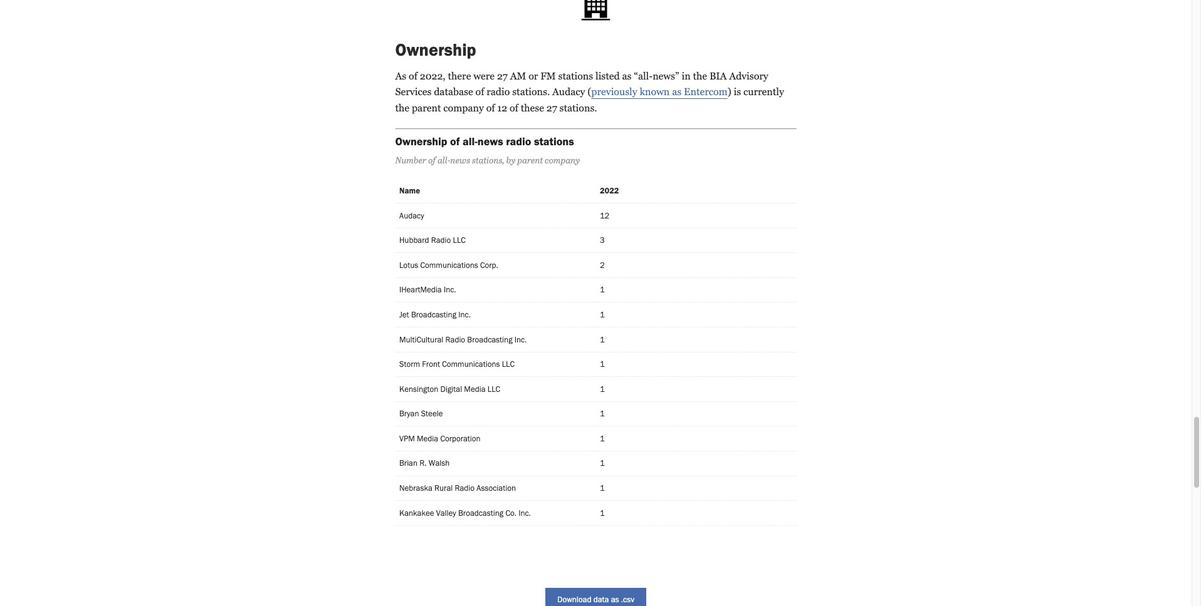 Task type: describe. For each thing, give the bounding box(es) containing it.
stations inside the as of 2022, there were 27 am or fm stations listed as "all-news" in the bia advisory services database of radio stations. audacy (
[[558, 70, 593, 82]]

rural
[[435, 484, 453, 493]]

or
[[529, 70, 538, 82]]

multicultural
[[399, 335, 443, 344]]

as
[[395, 70, 406, 82]]

1 for multicultural radio broadcasting inc.
[[600, 335, 605, 344]]

0 horizontal spatial llc
[[453, 236, 466, 245]]

radio for hubbard
[[431, 236, 451, 245]]

previously
[[591, 86, 637, 98]]

1 horizontal spatial 12
[[600, 211, 610, 220]]

radio for multicultural
[[445, 335, 465, 344]]

these
[[521, 102, 544, 114]]

lotus
[[399, 261, 418, 270]]

stations. inside the as of 2022, there were 27 am or fm stations listed as "all-news" in the bia advisory services database of radio stations. audacy (
[[512, 86, 550, 98]]

jet broadcasting inc.
[[399, 310, 471, 320]]

llc for communications
[[502, 360, 515, 369]]

advisory
[[729, 70, 768, 82]]

1 for storm front communications llc
[[600, 360, 605, 369]]

there
[[448, 70, 471, 82]]

1 horizontal spatial all-
[[463, 135, 478, 149]]

bryan steele
[[399, 410, 443, 419]]

steele
[[421, 410, 443, 419]]

known
[[640, 86, 670, 98]]

currently
[[744, 86, 784, 98]]

multicultural radio broadcasting inc.
[[399, 335, 527, 344]]

the inside ) is currently the parent company of 12 of these 27 stations.
[[395, 102, 409, 114]]

as for previously known as entercom
[[672, 86, 682, 98]]

2
[[600, 261, 605, 270]]

am
[[510, 70, 526, 82]]

broadcasting for radio
[[467, 335, 513, 344]]

1 for brian r. walsh
[[600, 459, 605, 469]]

storm front communications llc
[[399, 360, 515, 369]]

)
[[728, 86, 731, 98]]

llc for media
[[488, 385, 500, 394]]

ownership for ownership
[[395, 39, 476, 60]]

bryan
[[399, 410, 419, 419]]

lotus communications corp.
[[399, 261, 498, 270]]

0 vertical spatial news
[[478, 135, 503, 149]]

front
[[422, 360, 440, 369]]

27 inside ) is currently the parent company of 12 of these 27 stations.
[[547, 102, 557, 114]]

vpm
[[399, 434, 415, 444]]

1 for kensington digital media llc
[[600, 385, 605, 394]]

as inside the as of 2022, there were 27 am or fm stations listed as "all-news" in the bia advisory services database of radio stations. audacy (
[[622, 70, 632, 82]]

co.
[[506, 509, 517, 518]]

"all-
[[634, 70, 653, 82]]

audacy inside the as of 2022, there were 27 am or fm stations listed as "all-news" in the bia advisory services database of radio stations. audacy (
[[552, 86, 585, 98]]

1 for iheartmedia inc.
[[600, 285, 605, 295]]

0 horizontal spatial news
[[451, 154, 470, 166]]

as for download data as .csv
[[611, 595, 619, 605]]

12 inside ) is currently the parent company of 12 of these 27 stations.
[[497, 102, 507, 114]]

1 vertical spatial communications
[[442, 360, 500, 369]]

ownership of all-news radio stations number of all-news stations, by parent company
[[395, 135, 580, 166]]

0 horizontal spatial audacy
[[399, 211, 424, 220]]

1 for kankakee valley broadcasting co. inc.
[[600, 509, 605, 518]]

jet
[[399, 310, 409, 320]]

name
[[399, 186, 420, 196]]

broadcasting for valley
[[458, 509, 504, 518]]

download data as .csv
[[557, 595, 634, 605]]

27 inside the as of 2022, there were 27 am or fm stations listed as "all-news" in the bia advisory services database of radio stations. audacy (
[[497, 70, 508, 82]]

valley
[[436, 509, 456, 518]]

in
[[682, 70, 691, 82]]

corp.
[[480, 261, 498, 270]]

previously known as entercom
[[591, 86, 728, 98]]

0 horizontal spatial all-
[[438, 154, 451, 166]]

services
[[395, 86, 432, 98]]



Task type: locate. For each thing, give the bounding box(es) containing it.
as down news"
[[672, 86, 682, 98]]

is
[[734, 86, 741, 98]]

radio
[[487, 86, 510, 98], [506, 135, 531, 149]]

digital
[[440, 385, 462, 394]]

media
[[464, 385, 486, 394], [417, 434, 438, 444]]

company down database
[[443, 102, 484, 114]]

1 vertical spatial parent
[[517, 154, 543, 166]]

0 vertical spatial stations
[[558, 70, 593, 82]]

communications down multicultural radio broadcasting inc.
[[442, 360, 500, 369]]

the inside the as of 2022, there were 27 am or fm stations listed as "all-news" in the bia advisory services database of radio stations. audacy (
[[693, 70, 707, 82]]

1 horizontal spatial parent
[[517, 154, 543, 166]]

as left .csv
[[611, 595, 619, 605]]

iheartmedia inc.
[[399, 285, 456, 295]]

2 1 from the top
[[600, 310, 605, 320]]

stations. down ( at top left
[[560, 102, 597, 114]]

broadcasting up storm front communications llc
[[467, 335, 513, 344]]

entercom
[[684, 86, 728, 98]]

radio down were
[[487, 86, 510, 98]]

12 left these
[[497, 102, 507, 114]]

0 vertical spatial stations.
[[512, 86, 550, 98]]

1 horizontal spatial news
[[478, 135, 503, 149]]

0 horizontal spatial stations.
[[512, 86, 550, 98]]

corporation
[[440, 434, 481, 444]]

parent right by
[[517, 154, 543, 166]]

communications
[[420, 261, 478, 270], [442, 360, 500, 369]]

inc.
[[444, 285, 456, 295], [458, 310, 471, 320], [515, 335, 527, 344], [519, 509, 531, 518]]

0 vertical spatial as
[[622, 70, 632, 82]]

news left stations,
[[451, 154, 470, 166]]

parent
[[412, 102, 441, 114], [517, 154, 543, 166]]

parent down services
[[412, 102, 441, 114]]

all-
[[463, 135, 478, 149], [438, 154, 451, 166]]

1 horizontal spatial company
[[545, 154, 580, 166]]

1 vertical spatial broadcasting
[[467, 335, 513, 344]]

1 vertical spatial all-
[[438, 154, 451, 166]]

audacy down name
[[399, 211, 424, 220]]

database
[[434, 86, 473, 98]]

the right in
[[693, 70, 707, 82]]

audacy left ( at top left
[[552, 86, 585, 98]]

llc
[[453, 236, 466, 245], [502, 360, 515, 369], [488, 385, 500, 394]]

2 vertical spatial radio
[[455, 484, 475, 493]]

communications down "hubbard radio llc"
[[420, 261, 478, 270]]

1 horizontal spatial as
[[622, 70, 632, 82]]

llc right digital
[[488, 385, 500, 394]]

2 vertical spatial as
[[611, 595, 619, 605]]

12
[[497, 102, 507, 114], [600, 211, 610, 220]]

kensington digital media llc
[[399, 385, 500, 394]]

nebraska rural radio association
[[399, 484, 516, 493]]

broadcasting
[[411, 310, 456, 320], [467, 335, 513, 344], [458, 509, 504, 518]]

3 1 from the top
[[600, 335, 605, 344]]

0 vertical spatial company
[[443, 102, 484, 114]]

0 vertical spatial broadcasting
[[411, 310, 456, 320]]

storm
[[399, 360, 420, 369]]

brian r. walsh
[[399, 459, 450, 469]]

27 left am
[[497, 70, 508, 82]]

2 ownership from the top
[[395, 135, 447, 149]]

1 vertical spatial 12
[[600, 211, 610, 220]]

1 vertical spatial company
[[545, 154, 580, 166]]

number
[[395, 154, 427, 166]]

stations. inside ) is currently the parent company of 12 of these 27 stations.
[[560, 102, 597, 114]]

27
[[497, 70, 508, 82], [547, 102, 557, 114]]

radio up lotus communications corp.
[[431, 236, 451, 245]]

download
[[557, 595, 591, 605]]

0 horizontal spatial as
[[611, 595, 619, 605]]

download data as .csv link
[[545, 589, 647, 607]]

0 vertical spatial radio
[[431, 236, 451, 245]]

brian
[[399, 459, 418, 469]]

3
[[600, 236, 605, 245]]

0 vertical spatial all-
[[463, 135, 478, 149]]

previously known as entercom link
[[591, 86, 728, 98]]

0 vertical spatial radio
[[487, 86, 510, 98]]

stations inside the ownership of all-news radio stations number of all-news stations, by parent company
[[534, 135, 574, 149]]

0 vertical spatial 12
[[497, 102, 507, 114]]

news up stations,
[[478, 135, 503, 149]]

9 1 from the top
[[600, 484, 605, 493]]

llc down multicultural radio broadcasting inc.
[[502, 360, 515, 369]]

0 horizontal spatial the
[[395, 102, 409, 114]]

0 horizontal spatial 12
[[497, 102, 507, 114]]

news"
[[653, 70, 679, 82]]

1 vertical spatial media
[[417, 434, 438, 444]]

of
[[409, 70, 417, 82], [476, 86, 484, 98], [486, 102, 495, 114], [510, 102, 518, 114], [450, 135, 460, 149], [428, 154, 436, 166]]

stations. up these
[[512, 86, 550, 98]]

1 vertical spatial llc
[[502, 360, 515, 369]]

0 horizontal spatial parent
[[412, 102, 441, 114]]

fm
[[541, 70, 556, 82]]

company inside the ownership of all-news radio stations number of all-news stations, by parent company
[[545, 154, 580, 166]]

ownership for ownership of all-news radio stations number of all-news stations, by parent company
[[395, 135, 447, 149]]

company inside ) is currently the parent company of 12 of these 27 stations.
[[443, 102, 484, 114]]

stations
[[558, 70, 593, 82], [534, 135, 574, 149]]

1 vertical spatial the
[[395, 102, 409, 114]]

broadcasting down iheartmedia inc.
[[411, 310, 456, 320]]

media right digital
[[464, 385, 486, 394]]

stations,
[[472, 154, 505, 166]]

radio up by
[[506, 135, 531, 149]]

2022
[[600, 186, 619, 196]]

1 horizontal spatial stations.
[[560, 102, 597, 114]]

stations.
[[512, 86, 550, 98], [560, 102, 597, 114]]

listed
[[596, 70, 620, 82]]

data
[[593, 595, 609, 605]]

broadcasting down association
[[458, 509, 504, 518]]

1 for bryan steele
[[600, 410, 605, 419]]

company right by
[[545, 154, 580, 166]]

0 vertical spatial audacy
[[552, 86, 585, 98]]

1 1 from the top
[[600, 285, 605, 295]]

as of 2022, there were 27 am or fm stations listed as "all-news" in the bia advisory services database of radio stations. audacy (
[[395, 70, 768, 98]]

) is currently the parent company of 12 of these 27 stations.
[[395, 86, 784, 114]]

1 vertical spatial as
[[672, 86, 682, 98]]

as
[[622, 70, 632, 82], [672, 86, 682, 98], [611, 595, 619, 605]]

ownership up number
[[395, 135, 447, 149]]

radio inside the ownership of all-news radio stations number of all-news stations, by parent company
[[506, 135, 531, 149]]

radio up storm front communications llc
[[445, 335, 465, 344]]

ownership inside the ownership of all-news radio stations number of all-news stations, by parent company
[[395, 135, 447, 149]]

1 ownership from the top
[[395, 39, 476, 60]]

1 vertical spatial stations.
[[560, 102, 597, 114]]

stations up ( at top left
[[558, 70, 593, 82]]

1 vertical spatial radio
[[506, 135, 531, 149]]

1 horizontal spatial llc
[[488, 385, 500, 394]]

1 vertical spatial news
[[451, 154, 470, 166]]

ownership
[[395, 39, 476, 60], [395, 135, 447, 149]]

association
[[477, 484, 516, 493]]

1 horizontal spatial the
[[693, 70, 707, 82]]

0 vertical spatial llc
[[453, 236, 466, 245]]

1 vertical spatial 27
[[547, 102, 557, 114]]

audacy
[[552, 86, 585, 98], [399, 211, 424, 220]]

kensington
[[399, 385, 438, 394]]

news
[[478, 135, 503, 149], [451, 154, 470, 166]]

27 right these
[[547, 102, 557, 114]]

4 1 from the top
[[600, 360, 605, 369]]

media right vpm
[[417, 434, 438, 444]]

1 horizontal spatial audacy
[[552, 86, 585, 98]]

all- right number
[[438, 154, 451, 166]]

7 1 from the top
[[600, 434, 605, 444]]

1 for nebraska rural radio association
[[600, 484, 605, 493]]

0 vertical spatial media
[[464, 385, 486, 394]]

all- up stations,
[[463, 135, 478, 149]]

radio
[[431, 236, 451, 245], [445, 335, 465, 344], [455, 484, 475, 493]]

company
[[443, 102, 484, 114], [545, 154, 580, 166]]

.csv
[[621, 595, 634, 605]]

parent inside ) is currently the parent company of 12 of these 27 stations.
[[412, 102, 441, 114]]

6 1 from the top
[[600, 410, 605, 419]]

the
[[693, 70, 707, 82], [395, 102, 409, 114]]

0 horizontal spatial media
[[417, 434, 438, 444]]

0 vertical spatial ownership
[[395, 39, 476, 60]]

r.
[[420, 459, 427, 469]]

1 vertical spatial audacy
[[399, 211, 424, 220]]

12 up 3 on the top
[[600, 211, 610, 220]]

2 vertical spatial broadcasting
[[458, 509, 504, 518]]

5 1 from the top
[[600, 385, 605, 394]]

parent inside the ownership of all-news radio stations number of all-news stations, by parent company
[[517, 154, 543, 166]]

kankakee valley broadcasting co. inc.
[[399, 509, 531, 518]]

llc up lotus communications corp.
[[453, 236, 466, 245]]

1 vertical spatial ownership
[[395, 135, 447, 149]]

0 vertical spatial the
[[693, 70, 707, 82]]

2 vertical spatial llc
[[488, 385, 500, 394]]

1
[[600, 285, 605, 295], [600, 310, 605, 320], [600, 335, 605, 344], [600, 360, 605, 369], [600, 385, 605, 394], [600, 410, 605, 419], [600, 434, 605, 444], [600, 459, 605, 469], [600, 484, 605, 493], [600, 509, 605, 518]]

(
[[588, 86, 591, 98]]

nebraska
[[399, 484, 433, 493]]

1 vertical spatial radio
[[445, 335, 465, 344]]

0 vertical spatial 27
[[497, 70, 508, 82]]

1 vertical spatial stations
[[534, 135, 574, 149]]

0 horizontal spatial company
[[443, 102, 484, 114]]

0 vertical spatial communications
[[420, 261, 478, 270]]

radio inside the as of 2022, there were 27 am or fm stations listed as "all-news" in the bia advisory services database of radio stations. audacy (
[[487, 86, 510, 98]]

2 horizontal spatial llc
[[502, 360, 515, 369]]

1 horizontal spatial 27
[[547, 102, 557, 114]]

iheartmedia
[[399, 285, 442, 295]]

bia
[[710, 70, 727, 82]]

walsh
[[429, 459, 450, 469]]

1 horizontal spatial media
[[464, 385, 486, 394]]

as left ""all-" on the top right
[[622, 70, 632, 82]]

1 for jet broadcasting inc.
[[600, 310, 605, 320]]

10 1 from the top
[[600, 509, 605, 518]]

by
[[506, 154, 516, 166]]

2022,
[[420, 70, 446, 82]]

stations down these
[[534, 135, 574, 149]]

0 vertical spatial parent
[[412, 102, 441, 114]]

the down services
[[395, 102, 409, 114]]

were
[[473, 70, 495, 82]]

hubbard radio llc
[[399, 236, 466, 245]]

2 horizontal spatial as
[[672, 86, 682, 98]]

vpm media corporation
[[399, 434, 481, 444]]

1 for vpm media corporation
[[600, 434, 605, 444]]

hubbard
[[399, 236, 429, 245]]

kankakee
[[399, 509, 434, 518]]

0 horizontal spatial 27
[[497, 70, 508, 82]]

8 1 from the top
[[600, 459, 605, 469]]

radio right rural
[[455, 484, 475, 493]]

ownership up 2022,
[[395, 39, 476, 60]]



Task type: vqa. For each thing, say whether or not it's contained in the screenshot.
previously
yes



